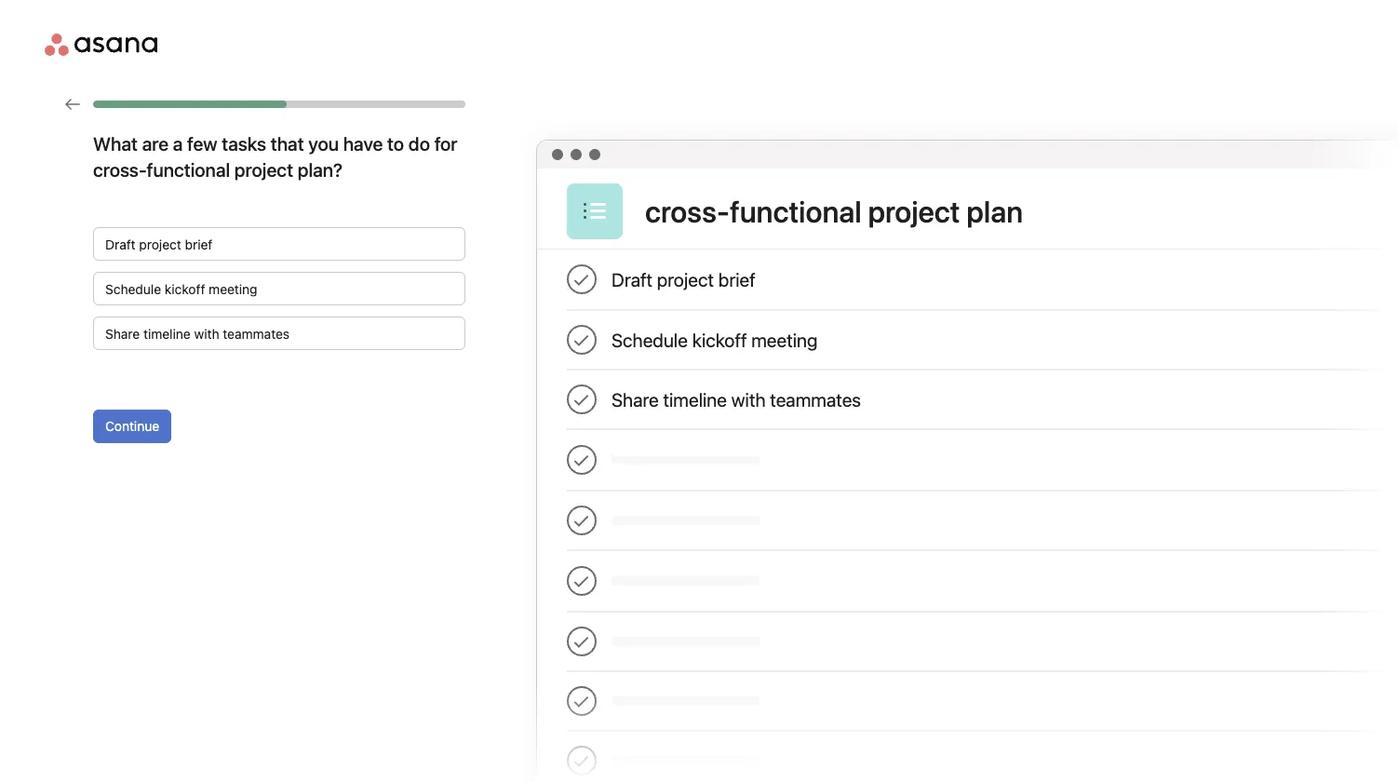 Task type: vqa. For each thing, say whether or not it's contained in the screenshot.
rightmost functional
yes



Task type: describe. For each thing, give the bounding box(es) containing it.
share
[[612, 388, 659, 410]]

timeline
[[663, 388, 727, 410]]

you
[[308, 132, 339, 154]]

4 cell from the top
[[567, 613, 1398, 670]]

continue button
[[93, 410, 171, 443]]

6 cell from the top
[[567, 732, 1398, 782]]

draft project brief cell
[[567, 249, 1398, 309]]

share timeline with teammates cell
[[567, 371, 1398, 428]]

2 row from the top
[[567, 549, 1398, 551]]

1 vertical spatial cross-
[[645, 194, 730, 229]]

project plan?
[[234, 158, 343, 180]]

what are a few tasks that you have to do for cross-functional project plan?
[[93, 132, 458, 180]]

3 cell from the top
[[567, 551, 1398, 611]]

1 horizontal spatial functional
[[730, 194, 862, 229]]

to
[[387, 132, 404, 154]]

what
[[93, 132, 138, 154]]

e.g. Share timeline with teammates text field
[[93, 317, 465, 350]]

for
[[434, 132, 458, 154]]

tasks
[[222, 132, 266, 154]]

schedule
[[612, 329, 688, 351]]

brief
[[719, 268, 756, 290]]

table containing draft project brief
[[537, 249, 1398, 782]]

a
[[173, 132, 183, 154]]

1 cell from the top
[[567, 430, 1398, 490]]

have
[[343, 132, 383, 154]]

draft project brief
[[612, 268, 756, 290]]

draft
[[612, 268, 653, 290]]

e.g. Draft project brief text field
[[93, 227, 465, 261]]

kickoff
[[692, 329, 747, 351]]

project plan
[[868, 194, 1023, 229]]



Task type: locate. For each thing, give the bounding box(es) containing it.
few
[[187, 132, 217, 154]]

0 horizontal spatial functional
[[147, 158, 230, 180]]

schedule kickoff meeting
[[612, 329, 818, 351]]

1 horizontal spatial cross-
[[645, 194, 730, 229]]

1 row from the top
[[567, 428, 1398, 430]]

functional inside what are a few tasks that you have to do for cross-functional project plan?
[[147, 158, 230, 180]]

cross- inside what are a few tasks that you have to do for cross-functional project plan?
[[93, 158, 147, 180]]

cross-
[[93, 158, 147, 180], [645, 194, 730, 229]]

share timeline with teammates
[[612, 388, 861, 410]]

0 horizontal spatial cross-
[[93, 158, 147, 180]]

cell
[[567, 430, 1398, 490], [567, 492, 1398, 549], [567, 551, 1398, 611], [567, 613, 1398, 670], [567, 672, 1398, 730], [567, 732, 1398, 782]]

listmulticoloricon image
[[584, 200, 606, 222]]

0 vertical spatial row
[[567, 428, 1398, 430]]

project
[[657, 268, 714, 290]]

that
[[271, 132, 304, 154]]

0 vertical spatial functional
[[147, 158, 230, 180]]

row
[[567, 428, 1398, 430], [567, 549, 1398, 551]]

are
[[142, 132, 169, 154]]

1 vertical spatial row
[[567, 549, 1398, 551]]

cross- up project
[[645, 194, 730, 229]]

continue
[[105, 418, 159, 434]]

cross-functional project plan
[[645, 194, 1023, 229]]

cross- down what
[[93, 158, 147, 180]]

0 vertical spatial cross-
[[93, 158, 147, 180]]

schedule kickoff meeting cell
[[567, 311, 1398, 369]]

meeting
[[751, 329, 818, 351]]

2 cell from the top
[[567, 492, 1398, 549]]

functional
[[147, 158, 230, 180], [730, 194, 862, 229]]

asana image
[[45, 34, 158, 56]]

go back image
[[65, 97, 80, 112]]

what are a few tasks that you have to do for cross-functional project plan? element
[[93, 227, 465, 350]]

5 cell from the top
[[567, 672, 1398, 730]]

do
[[408, 132, 430, 154]]

functional down a
[[147, 158, 230, 180]]

functional up brief
[[730, 194, 862, 229]]

e.g. Schedule kickoff meeting text field
[[93, 272, 465, 305]]

table
[[537, 249, 1398, 782]]

with
[[732, 388, 766, 410]]

teammates
[[770, 388, 861, 410]]

1 vertical spatial functional
[[730, 194, 862, 229]]



